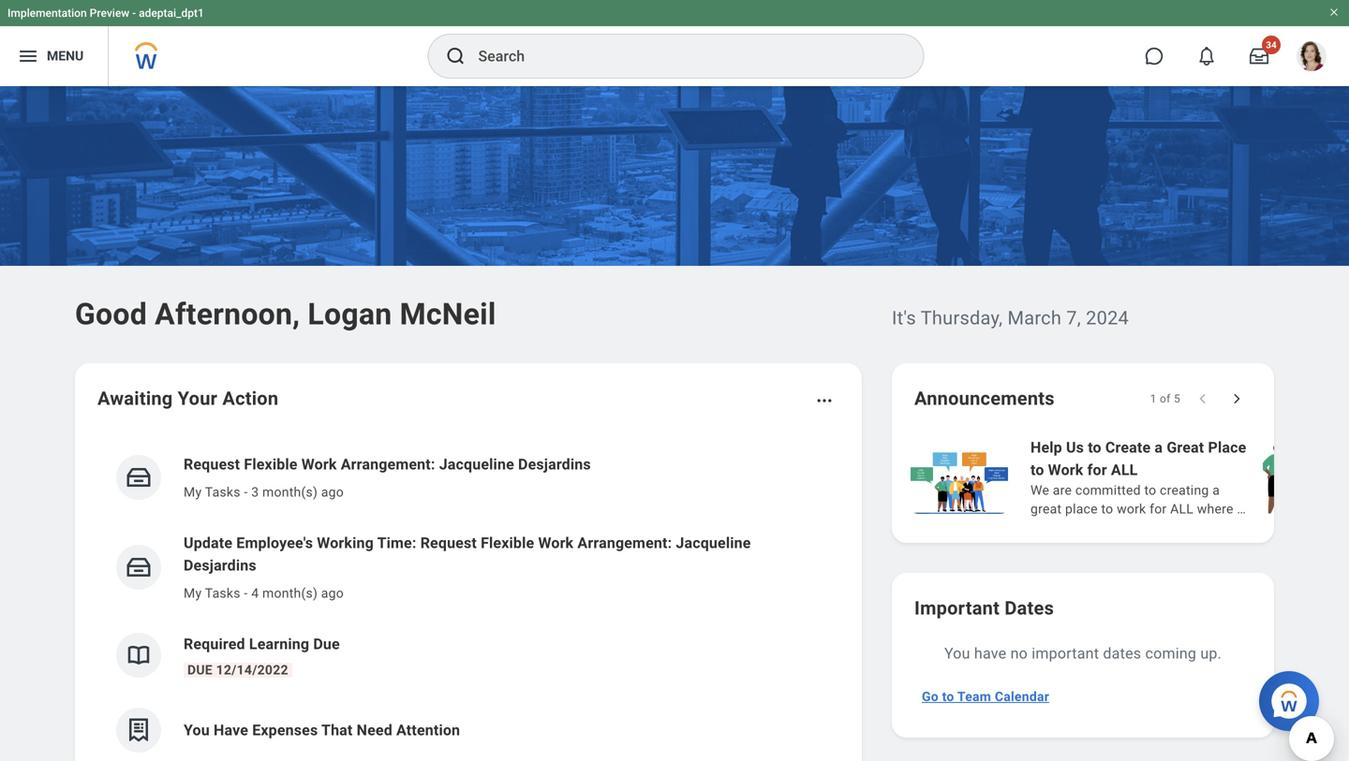 Task type: locate. For each thing, give the bounding box(es) containing it.
ago down working at the left of page
[[321, 586, 344, 602]]

profile logan mcneil image
[[1297, 41, 1327, 75]]

1 horizontal spatial arrangement:
[[578, 535, 672, 552]]

0 vertical spatial my
[[184, 485, 202, 500]]

update employee's working time: request flexible work arrangement: jacqueline desjardins
[[184, 535, 751, 575]]

you for you have expenses that need attention
[[184, 722, 210, 740]]

a
[[1155, 439, 1163, 457], [1213, 483, 1220, 498]]

2 ago from the top
[[321, 586, 344, 602]]

that
[[321, 722, 353, 740]]

1 vertical spatial request
[[420, 535, 477, 552]]

2 tasks from the top
[[205, 586, 241, 602]]

0 vertical spatial month(s)
[[262, 485, 318, 500]]

you inside 'button'
[[184, 722, 210, 740]]

1 of 5 status
[[1150, 392, 1181, 407]]

0 horizontal spatial you
[[184, 722, 210, 740]]

0 horizontal spatial work
[[301, 456, 337, 474]]

you
[[944, 645, 970, 663], [184, 722, 210, 740]]

tasks left 4
[[205, 586, 241, 602]]

jacqueline
[[439, 456, 514, 474], [676, 535, 751, 552]]

my tasks - 4 month(s) ago
[[184, 586, 344, 602]]

you have expenses that need attention button
[[97, 693, 839, 762]]

tasks for 3
[[205, 485, 241, 500]]

0 horizontal spatial jacqueline
[[439, 456, 514, 474]]

arrangement:
[[341, 456, 435, 474], [578, 535, 672, 552]]

0 horizontal spatial flexible
[[244, 456, 298, 474]]

go
[[922, 689, 939, 705]]

of
[[1160, 393, 1171, 406]]

expenses
[[252, 722, 318, 740]]

preview
[[90, 7, 129, 20]]

march
[[1008, 307, 1062, 329]]

help
[[1031, 439, 1062, 457]]

1 vertical spatial all
[[1170, 502, 1194, 517]]

2 my from the top
[[184, 586, 202, 602]]

we
[[1031, 483, 1049, 498]]

1 vertical spatial for
[[1150, 502, 1167, 517]]

0 horizontal spatial due
[[187, 663, 213, 678]]

0 vertical spatial for
[[1087, 461, 1107, 479]]

12/14/2022
[[216, 663, 288, 678]]

-
[[132, 7, 136, 20], [244, 485, 248, 500], [244, 586, 248, 602]]

update
[[184, 535, 232, 552]]

- for 3
[[244, 485, 248, 500]]

1 vertical spatial ago
[[321, 586, 344, 602]]

2 vertical spatial -
[[244, 586, 248, 602]]

great
[[1167, 439, 1204, 457]]

1
[[1150, 393, 1157, 406]]

0 vertical spatial request
[[184, 456, 240, 474]]

inbox large image
[[1250, 47, 1269, 66]]

my up update
[[184, 485, 202, 500]]

month(s) right 3 in the bottom of the page
[[262, 485, 318, 500]]

flexible inside update employee's working time: request flexible work arrangement: jacqueline desjardins
[[481, 535, 534, 552]]

1 vertical spatial desjardins
[[184, 557, 256, 575]]

0 horizontal spatial request
[[184, 456, 240, 474]]

1 horizontal spatial request
[[420, 535, 477, 552]]

- left 3 in the bottom of the page
[[244, 485, 248, 500]]

1 vertical spatial arrangement:
[[578, 535, 672, 552]]

0 vertical spatial tasks
[[205, 485, 241, 500]]

to
[[1088, 439, 1102, 457], [1031, 461, 1044, 479], [1144, 483, 1156, 498], [1101, 502, 1113, 517], [942, 689, 954, 705]]

1 horizontal spatial desjardins
[[518, 456, 591, 474]]

34
[[1266, 39, 1277, 51]]

committed
[[1075, 483, 1141, 498]]

request right time:
[[420, 535, 477, 552]]

- left 4
[[244, 586, 248, 602]]

my
[[184, 485, 202, 500], [184, 586, 202, 602]]

due down required
[[187, 663, 213, 678]]

1 of 5
[[1150, 393, 1181, 406]]

request up my tasks - 3 month(s) ago
[[184, 456, 240, 474]]

arrangement: inside update employee's working time: request flexible work arrangement: jacqueline desjardins
[[578, 535, 672, 552]]

place
[[1065, 502, 1098, 517]]

1 ago from the top
[[321, 485, 344, 500]]

work inside update employee's working time: request flexible work arrangement: jacqueline desjardins
[[538, 535, 574, 552]]

announcements
[[914, 388, 1055, 410]]

afternoon,
[[155, 297, 300, 332]]

0 horizontal spatial desjardins
[[184, 557, 256, 575]]

up.
[[1200, 645, 1222, 663]]

a left the 'great'
[[1155, 439, 1163, 457]]

due
[[313, 636, 340, 654], [187, 663, 213, 678]]

desjardins
[[518, 456, 591, 474], [184, 557, 256, 575]]

4
[[251, 586, 259, 602]]

to right go
[[942, 689, 954, 705]]

0 horizontal spatial for
[[1087, 461, 1107, 479]]

0 horizontal spatial arrangement:
[[341, 456, 435, 474]]

5
[[1174, 393, 1181, 406]]

ago up working at the left of page
[[321, 485, 344, 500]]

0 vertical spatial arrangement:
[[341, 456, 435, 474]]

flexible
[[244, 456, 298, 474], [481, 535, 534, 552]]

it's thursday, march 7, 2024
[[892, 307, 1129, 329]]

awaiting your action list
[[97, 438, 839, 762]]

1 horizontal spatial jacqueline
[[676, 535, 751, 552]]

0 vertical spatial due
[[313, 636, 340, 654]]

employee's
[[236, 535, 313, 552]]

for
[[1087, 461, 1107, 479], [1150, 502, 1167, 517]]

1 vertical spatial -
[[244, 485, 248, 500]]

all
[[1111, 461, 1138, 479], [1170, 502, 1194, 517]]

month(s)
[[262, 485, 318, 500], [262, 586, 318, 602]]

all down creating
[[1170, 502, 1194, 517]]

1 horizontal spatial work
[[538, 535, 574, 552]]

2 horizontal spatial work
[[1048, 461, 1084, 479]]

you have expenses that need attention
[[184, 722, 460, 740]]

- right preview
[[132, 7, 136, 20]]

to up work
[[1144, 483, 1156, 498]]

required
[[184, 636, 245, 654]]

jacqueline inside update employee's working time: request flexible work arrangement: jacqueline desjardins
[[676, 535, 751, 552]]

tasks left 3 in the bottom of the page
[[205, 485, 241, 500]]

1 horizontal spatial for
[[1150, 502, 1167, 517]]

1 vertical spatial month(s)
[[262, 586, 318, 602]]

tasks
[[205, 485, 241, 500], [205, 586, 241, 602]]

0 vertical spatial jacqueline
[[439, 456, 514, 474]]

thursday,
[[921, 307, 1003, 329]]

my down update
[[184, 586, 202, 602]]

- for 4
[[244, 586, 248, 602]]

chevron right small image
[[1227, 390, 1246, 408]]

month(s) right 4
[[262, 586, 318, 602]]

1 vertical spatial my
[[184, 586, 202, 602]]

my tasks - 3 month(s) ago
[[184, 485, 344, 500]]

1 vertical spatial you
[[184, 722, 210, 740]]

go to team calendar button
[[914, 678, 1057, 716]]

1 vertical spatial tasks
[[205, 586, 241, 602]]

for right work
[[1150, 502, 1167, 517]]

0 vertical spatial all
[[1111, 461, 1138, 479]]

have
[[214, 722, 248, 740]]

0 vertical spatial you
[[944, 645, 970, 663]]

0 vertical spatial a
[[1155, 439, 1163, 457]]

1 vertical spatial jacqueline
[[676, 535, 751, 552]]

logan
[[308, 297, 392, 332]]

work
[[1117, 502, 1146, 517]]

adeptai_dpt1
[[139, 7, 204, 20]]

dashboard expenses image
[[125, 717, 153, 745]]

due right learning
[[313, 636, 340, 654]]

you have no important dates coming up.
[[944, 645, 1222, 663]]

1 my from the top
[[184, 485, 202, 500]]

ago for my tasks - 4 month(s) ago
[[321, 586, 344, 602]]

create
[[1105, 439, 1151, 457]]

my for my tasks - 3 month(s) ago
[[184, 485, 202, 500]]

1 vertical spatial due
[[187, 663, 213, 678]]

important
[[1032, 645, 1099, 663]]

2024
[[1086, 307, 1129, 329]]

- inside menu banner
[[132, 7, 136, 20]]

working
[[317, 535, 374, 552]]

notifications large image
[[1197, 47, 1216, 66]]

justify image
[[17, 45, 39, 67]]

all down create
[[1111, 461, 1138, 479]]

1 horizontal spatial you
[[944, 645, 970, 663]]

are
[[1053, 483, 1072, 498]]

menu button
[[0, 26, 108, 86]]

1 tasks from the top
[[205, 485, 241, 500]]

1 horizontal spatial a
[[1213, 483, 1220, 498]]

ago
[[321, 485, 344, 500], [321, 586, 344, 602]]

0 horizontal spatial a
[[1155, 439, 1163, 457]]

2 month(s) from the top
[[262, 586, 318, 602]]

0 vertical spatial -
[[132, 7, 136, 20]]

search image
[[445, 45, 467, 67]]

awaiting
[[97, 388, 173, 410]]

1 vertical spatial flexible
[[481, 535, 534, 552]]

1 month(s) from the top
[[262, 485, 318, 500]]

1 horizontal spatial flexible
[[481, 535, 534, 552]]

0 vertical spatial flexible
[[244, 456, 298, 474]]

us
[[1066, 439, 1084, 457]]

for up committed in the right of the page
[[1087, 461, 1107, 479]]

a up where
[[1213, 483, 1220, 498]]

work
[[301, 456, 337, 474], [1048, 461, 1084, 479], [538, 535, 574, 552]]

0 vertical spatial ago
[[321, 485, 344, 500]]

request
[[184, 456, 240, 474], [420, 535, 477, 552]]

tasks for 4
[[205, 586, 241, 602]]

0 horizontal spatial all
[[1111, 461, 1138, 479]]



Task type: vqa. For each thing, say whether or not it's contained in the screenshot.
THE REQUEST FLEXIBLE WORK ARRANGEMENT: JACQUELINE DESJARDINS
yes



Task type: describe. For each thing, give the bounding box(es) containing it.
to down committed in the right of the page
[[1101, 502, 1113, 517]]

implementation
[[7, 7, 87, 20]]

announcements list
[[907, 435, 1349, 521]]

creating
[[1160, 483, 1209, 498]]

implementation preview -   adeptai_dpt1
[[7, 7, 204, 20]]

place
[[1208, 439, 1246, 457]]

menu
[[47, 48, 84, 64]]

work inside help us to create a great place to work for all we are committed to creating a great place to work for all where …
[[1048, 461, 1084, 479]]

awaiting your action
[[97, 388, 279, 410]]

7,
[[1067, 307, 1081, 329]]

1 horizontal spatial all
[[1170, 502, 1194, 517]]

learning
[[249, 636, 309, 654]]

inbox image
[[125, 554, 153, 582]]

menu banner
[[0, 0, 1349, 86]]

Search Workday  search field
[[478, 36, 885, 77]]

to inside button
[[942, 689, 954, 705]]

3
[[251, 485, 259, 500]]

- for adeptai_dpt1
[[132, 7, 136, 20]]

coming
[[1145, 645, 1197, 663]]

34 button
[[1239, 36, 1281, 77]]

0 vertical spatial desjardins
[[518, 456, 591, 474]]

help us to create a great place to work for all we are committed to creating a great place to work for all where …
[[1031, 439, 1246, 517]]

request flexible work arrangement: jacqueline desjardins
[[184, 456, 591, 474]]

good afternoon, logan mcneil
[[75, 297, 496, 332]]

chevron left small image
[[1194, 390, 1212, 408]]

1 vertical spatial a
[[1213, 483, 1220, 498]]

required learning due due 12/14/2022
[[184, 636, 340, 678]]

calendar
[[995, 689, 1049, 705]]

request inside update employee's working time: request flexible work arrangement: jacqueline desjardins
[[420, 535, 477, 552]]

have
[[974, 645, 1007, 663]]

my for my tasks - 4 month(s) ago
[[184, 586, 202, 602]]

good
[[75, 297, 147, 332]]

mcneil
[[400, 297, 496, 332]]

no
[[1011, 645, 1028, 663]]

close environment banner image
[[1329, 7, 1340, 18]]

related actions image
[[815, 392, 834, 410]]

team
[[957, 689, 991, 705]]

desjardins inside update employee's working time: request flexible work arrangement: jacqueline desjardins
[[184, 557, 256, 575]]

go to team calendar
[[922, 689, 1049, 705]]

…
[[1237, 502, 1246, 517]]

action
[[222, 388, 279, 410]]

month(s) for 3
[[262, 485, 318, 500]]

1 horizontal spatial due
[[313, 636, 340, 654]]

you for you have no important dates coming up.
[[944, 645, 970, 663]]

dates
[[1103, 645, 1141, 663]]

to right us
[[1088, 439, 1102, 457]]

inbox image
[[125, 464, 153, 492]]

it's
[[892, 307, 916, 329]]

where
[[1197, 502, 1234, 517]]

month(s) for 4
[[262, 586, 318, 602]]

important dates
[[914, 598, 1054, 620]]

book open image
[[125, 642, 153, 670]]

ago for my tasks - 3 month(s) ago
[[321, 485, 344, 500]]

dates
[[1005, 598, 1054, 620]]

attention
[[396, 722, 460, 740]]

good afternoon, logan mcneil main content
[[0, 86, 1349, 762]]

important
[[914, 598, 1000, 620]]

need
[[357, 722, 392, 740]]

to up we
[[1031, 461, 1044, 479]]

great
[[1031, 502, 1062, 517]]

time:
[[377, 535, 417, 552]]

your
[[178, 388, 218, 410]]



